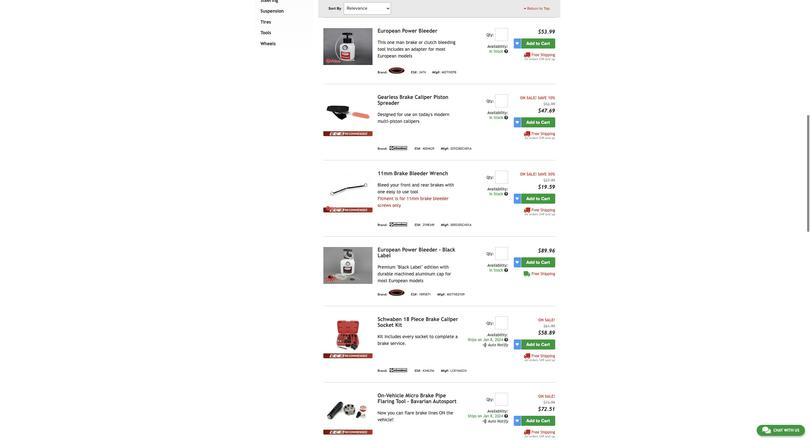 Task type: vqa. For each thing, say whether or not it's contained in the screenshot.
Purchased
no



Task type: locate. For each thing, give the bounding box(es) containing it.
add to cart up free shipping
[[526, 260, 550, 265]]

on inside on sale! $73.99 $72.51
[[538, 394, 544, 399]]

on inside on sale!                         save 30% $27.99 $19.59
[[520, 172, 525, 176]]

1 stock from the top
[[494, 49, 503, 54]]

for right is
[[399, 196, 405, 201]]

most inside premium "black label" edition with durable machined aluminum cap for most european models
[[378, 278, 387, 283]]

4 add to cart from the top
[[526, 260, 550, 265]]

bleeder inside european power bleeder - black label
[[419, 247, 437, 253]]

2 ships on jan 8, 2024 from the top
[[468, 414, 504, 418]]

1 vertical spatial -
[[407, 398, 409, 404]]

chat
[[774, 428, 783, 433]]

0 vertical spatial caliper
[[415, 94, 432, 100]]

0 vertical spatial add to wish list image
[[516, 121, 519, 124]]

availability: for $53.99
[[487, 44, 508, 49]]

1 vertical spatial auto notify link
[[482, 419, 508, 424]]

1 save from the top
[[538, 96, 547, 100]]

bleeding
[[438, 40, 456, 45]]

1 vertical spatial power
[[402, 247, 417, 253]]

1 in stock from the top
[[489, 49, 504, 54]]

5 cart from the top
[[541, 342, 550, 347]]

mfg#: left lcb166sch
[[441, 369, 449, 373]]

4 ecs tuning recommends this product. image from the top
[[323, 430, 372, 435]]

designed
[[378, 112, 396, 117]]

sale! for $19.59
[[527, 172, 537, 176]]

use up calipers
[[404, 112, 411, 117]]

0 horizontal spatial -
[[407, 398, 409, 404]]

mfg#: left motivepb
[[432, 71, 441, 74]]

motivepb
[[442, 71, 456, 74]]

2 in stock from the top
[[489, 115, 504, 120]]

qty:
[[487, 33, 494, 37], [487, 99, 494, 103], [487, 175, 494, 180], [487, 252, 494, 256], [487, 321, 494, 326], [487, 397, 494, 402]]

schwaben - corporate logo image for 11mm
[[389, 222, 408, 226]]

cart for 30%
[[541, 196, 550, 201]]

add to cart button down $19.59 in the top of the page
[[521, 194, 555, 204]]

2 add to wish list image from the top
[[516, 419, 519, 422]]

free down $72.51
[[532, 430, 539, 435]]

save left 10%
[[538, 96, 547, 100]]

sale! inside the on sale! $61.99 $58.89
[[545, 318, 555, 322]]

0 vertical spatial 11mm
[[378, 170, 393, 176]]

es#:
[[411, 71, 418, 74], [415, 147, 421, 151], [415, 223, 421, 227], [411, 293, 418, 296], [415, 369, 421, 373]]

2 notify from the top
[[497, 419, 508, 424]]

3 shipping from the top
[[541, 208, 555, 212]]

brake right piece
[[426, 316, 439, 322]]

1 vertical spatial question circle image
[[504, 338, 508, 342]]

1 horizontal spatial kit
[[395, 322, 402, 328]]

shipping down $19.59 in the top of the page
[[541, 208, 555, 212]]

sale! inside on sale! $73.99 $72.51
[[545, 394, 555, 399]]

notify for first question circle icon from the bottom
[[497, 419, 508, 424]]

3 schwaben - corporate logo image from the top
[[389, 222, 408, 226]]

1 in from the top
[[489, 49, 493, 54]]

in
[[489, 49, 493, 54], [489, 115, 493, 120], [489, 192, 493, 196], [489, 268, 493, 273]]

orders down $58.89
[[529, 358, 538, 362]]

includes inside this one man brake or clutch bleeding tool includes an adapter for most european models
[[387, 46, 404, 52]]

cart down $58.89
[[541, 342, 550, 347]]

bleed your front and rear brakes with one easy to use tool fitment is for 11mm brake bleeder screws only
[[378, 182, 454, 208]]

mfg#: left 029328sch01a
[[441, 147, 449, 151]]

1 vertical spatial use
[[402, 189, 409, 194]]

8, for wifi icon
[[490, 414, 494, 418]]

4 add to wish list image from the top
[[516, 343, 519, 346]]

ships for wifi icon
[[468, 414, 477, 418]]

1 ecs tuning recommends this product. image from the top
[[323, 131, 372, 136]]

None number field
[[495, 28, 508, 41], [495, 94, 508, 107], [495, 171, 508, 184], [495, 247, 508, 260], [495, 317, 508, 329], [495, 393, 508, 406], [495, 28, 508, 41], [495, 94, 508, 107], [495, 171, 508, 184], [495, 247, 508, 260], [495, 317, 508, 329], [495, 393, 508, 406]]

power for european power bleeder - black label
[[402, 247, 417, 253]]

1 $49 from the top
[[539, 57, 544, 61]]

4 brand: from the top
[[378, 223, 388, 227]]

4 up from the top
[[552, 358, 555, 362]]

0 vertical spatial auto
[[488, 343, 496, 347]]

2 add from the top
[[526, 120, 535, 125]]

- left black
[[439, 247, 441, 253]]

cart for $58.89
[[541, 342, 550, 347]]

4 add from the top
[[526, 260, 535, 265]]

1 vertical spatial motive - corporate logo image
[[389, 289, 405, 296]]

6 cart from the top
[[541, 418, 550, 424]]

brake right gearless
[[400, 94, 413, 100]]

2 up from the top
[[552, 136, 555, 140]]

brake inside the on-vehicle micro brake pipe flaring tool - bavarian autosport
[[420, 393, 434, 399]]

for inside bleed your front and rear brakes with one easy to use tool fitment is for 11mm brake bleeder screws only
[[399, 196, 405, 201]]

2 free from the top
[[532, 132, 539, 136]]

add to cart for $58.89
[[526, 342, 550, 347]]

schwaben - corporate logo image up european power bleeder
[[389, 3, 408, 7]]

1 ships on jan 8, 2024 from the top
[[468, 338, 504, 342]]

free shipping on orders $49 and up down $72.51
[[525, 430, 555, 438]]

and for $58.89
[[545, 358, 551, 362]]

question circle image for $58.89
[[504, 338, 508, 342]]

add for $72.51
[[526, 418, 535, 424]]

qty: for $89.96
[[487, 252, 494, 256]]

ships on jan 8, 2024 for wifi icon
[[468, 414, 504, 418]]

1 ships from the top
[[468, 338, 477, 342]]

use inside the designed for use on today's modern multi-piston calipers
[[404, 112, 411, 117]]

power up "black
[[402, 247, 417, 253]]

tools link
[[259, 28, 306, 38]]

with left "us"
[[784, 428, 794, 433]]

0 vertical spatial models
[[398, 53, 412, 58]]

1 horizontal spatial tool
[[410, 189, 418, 194]]

6 add to cart from the top
[[526, 418, 550, 424]]

bleeder up clutch
[[419, 28, 437, 34]]

$49 for $58.89
[[539, 358, 544, 362]]

up down $58.89
[[552, 358, 555, 362]]

0 vertical spatial 2024
[[495, 338, 503, 342]]

4 orders from the top
[[529, 358, 538, 362]]

sale! left 30%
[[527, 172, 537, 176]]

2 brand: from the top
[[378, 71, 388, 74]]

up down $53.99
[[552, 57, 555, 61]]

notify right wifi icon
[[497, 419, 508, 424]]

3 brand: from the top
[[378, 147, 388, 151]]

5 $49 from the top
[[539, 435, 544, 438]]

to up free shipping
[[536, 260, 540, 265]]

2024
[[495, 338, 503, 342], [495, 414, 503, 418]]

sale!
[[527, 96, 537, 100], [527, 172, 537, 176], [545, 318, 555, 322], [545, 394, 555, 399]]

3 free from the top
[[532, 208, 539, 212]]

0 vertical spatial motive - corporate logo image
[[389, 67, 405, 74]]

you
[[388, 410, 395, 415]]

1 vertical spatial save
[[538, 172, 547, 176]]

ships right the
[[468, 414, 477, 418]]

on sale! $73.99 $72.51
[[538, 394, 555, 412]]

mfg#: lcb166sch
[[441, 369, 467, 373]]

2598349
[[423, 223, 434, 227]]

5 availability: from the top
[[487, 333, 508, 337]]

0 vertical spatial ships
[[468, 338, 477, 342]]

es#4346356 - lcb166sch - schwaben 18 piece brake caliper socket kit - kit includes every socket to complete a brake service. - schwaben - audi bmw volkswagen mercedes benz mini porsche image
[[323, 317, 372, 353]]

add to cart for 30%
[[526, 196, 550, 201]]

brake left pipe
[[420, 393, 434, 399]]

ships on jan 8, 2024
[[468, 338, 504, 342], [468, 414, 504, 418]]

for up piston
[[397, 112, 403, 117]]

brake left service.
[[378, 341, 389, 346]]

4 free shipping on orders $49 and up from the top
[[525, 354, 555, 362]]

3 add from the top
[[526, 196, 535, 201]]

free shipping on orders $49 and up for 10%
[[525, 132, 555, 140]]

es#3673925 - b8800083 - on-vehicle micro brake pipe flaring tool - bavarian autosport - now you can flare brake lines on the vehicle! - bav auto tools - audi bmw volkswagen mercedes benz mini porsche image
[[323, 393, 372, 430]]

the
[[446, 410, 453, 415]]

3 availability: from the top
[[487, 187, 508, 191]]

$49 for 10%
[[539, 136, 544, 140]]

0 vertical spatial includes
[[387, 46, 404, 52]]

european down this
[[378, 53, 397, 58]]

6 add to cart button from the top
[[521, 416, 555, 426]]

free down $58.89
[[532, 354, 539, 358]]

your
[[390, 182, 399, 187]]

add to wish list image
[[516, 42, 519, 45], [516, 197, 519, 200], [516, 261, 519, 264], [516, 343, 519, 346]]

3 in stock from the top
[[489, 192, 504, 196]]

schwaben - corporate logo image
[[389, 3, 408, 7], [389, 146, 408, 150], [389, 222, 408, 226], [389, 368, 408, 372]]

cart down $19.59 in the top of the page
[[541, 196, 550, 201]]

1 notify from the top
[[497, 343, 508, 347]]

0 vertical spatial kit
[[395, 322, 402, 328]]

5 add from the top
[[526, 342, 535, 347]]

free shipping on orders $49 and up down $58.89
[[525, 354, 555, 362]]

flare
[[405, 410, 414, 415]]

question circle image
[[504, 49, 508, 53], [504, 192, 508, 196], [504, 268, 508, 272]]

4 in stock from the top
[[489, 268, 504, 273]]

2 $49 from the top
[[539, 136, 544, 140]]

schwaben - corporate logo image left es#: 4004629
[[389, 146, 408, 150]]

bleeder for 11mm brake bleeder wrench
[[409, 170, 428, 176]]

1 vertical spatial auto
[[488, 419, 496, 424]]

on inside on sale!                         save 10% $52.99 $47.69
[[520, 96, 525, 100]]

on for $19.59
[[520, 172, 525, 176]]

2 auto from the top
[[488, 419, 496, 424]]

on-
[[378, 393, 386, 399]]

1 vertical spatial ships
[[468, 414, 477, 418]]

4 qty: from the top
[[487, 252, 494, 256]]

on left 10%
[[520, 96, 525, 100]]

$49 for 30%
[[539, 212, 544, 216]]

save inside on sale!                         save 30% $27.99 $19.59
[[538, 172, 547, 176]]

auto notify link for first question circle icon from the bottom
[[482, 419, 508, 424]]

motive - corporate logo image
[[389, 67, 405, 74], [389, 289, 405, 296]]

1 vertical spatial 8,
[[490, 414, 494, 418]]

add for 30%
[[526, 196, 535, 201]]

2 schwaben - corporate logo image from the top
[[389, 146, 408, 150]]

0 vertical spatial save
[[538, 96, 547, 100]]

us
[[795, 428, 799, 433]]

jan
[[483, 338, 489, 342], [483, 414, 489, 418]]

save left 30%
[[538, 172, 547, 176]]

to
[[539, 6, 543, 11], [536, 41, 540, 46], [536, 120, 540, 125], [397, 189, 401, 194], [536, 196, 540, 201], [536, 260, 540, 265], [429, 334, 434, 339], [536, 342, 540, 347], [536, 418, 540, 424]]

ecs tuning recommends this product. image for gearless brake caliper piston spreader
[[323, 131, 372, 136]]

2 cart from the top
[[541, 120, 550, 125]]

es#: left 4346356
[[415, 369, 421, 373]]

3 in from the top
[[489, 192, 493, 196]]

3 orders from the top
[[529, 212, 538, 216]]

0 vertical spatial with
[[445, 182, 454, 187]]

for inside the designed for use on today's modern multi-piston calipers
[[397, 112, 403, 117]]

11mm up bleed
[[378, 170, 393, 176]]

on-vehicle micro brake pipe flaring tool - bavarian autosport
[[378, 393, 457, 404]]

ecs tuning recommends this product. image for 11mm brake bleeder wrench
[[323, 208, 372, 212]]

stock for $53.99
[[494, 49, 503, 54]]

save inside on sale!                         save 10% $52.99 $47.69
[[538, 96, 547, 100]]

by
[[337, 6, 341, 11]]

1 vertical spatial one
[[378, 189, 385, 194]]

4 free from the top
[[532, 272, 539, 276]]

1 vertical spatial auto notify
[[488, 419, 508, 424]]

add to cart button up free shipping
[[521, 257, 555, 267]]

availability: for on sale!
[[487, 333, 508, 337]]

0 vertical spatial one
[[387, 40, 395, 45]]

sale! for $47.69
[[527, 96, 537, 100]]

now you can flare brake lines on the vehicle!
[[378, 410, 453, 422]]

$49 down $58.89
[[539, 358, 544, 362]]

with
[[445, 182, 454, 187], [440, 264, 449, 270], [784, 428, 794, 433]]

orders
[[529, 57, 538, 61], [529, 136, 538, 140], [529, 212, 538, 216], [529, 358, 538, 362], [529, 435, 538, 438]]

0 vertical spatial auto notify link
[[482, 343, 508, 348]]

brake inside this one man brake or clutch bleeding tool includes an adapter for most european models
[[406, 40, 417, 45]]

auto for wifi image on the bottom of page
[[488, 343, 496, 347]]

2 ships from the top
[[468, 414, 477, 418]]

cart down $47.69 at the right top of the page
[[541, 120, 550, 125]]

add to cart button for $72.51
[[521, 416, 555, 426]]

on left 30%
[[520, 172, 525, 176]]

label"
[[410, 264, 423, 270]]

can
[[396, 410, 403, 415]]

1 qty: from the top
[[487, 33, 494, 37]]

1 vertical spatial notify
[[497, 419, 508, 424]]

ships for wifi image on the bottom of page
[[468, 338, 477, 342]]

use
[[404, 112, 411, 117], [402, 189, 409, 194]]

use inside bleed your front and rear brakes with one easy to use tool fitment is for 11mm brake bleeder screws only
[[402, 189, 409, 194]]

tool down this
[[378, 46, 386, 52]]

0 vertical spatial most
[[436, 46, 445, 52]]

1 vertical spatial models
[[409, 278, 423, 283]]

premium
[[378, 264, 395, 270]]

stock for on sale!                         save 30%
[[494, 192, 503, 196]]

and down $47.69 at the right top of the page
[[545, 136, 551, 140]]

5 brand: from the top
[[378, 293, 388, 296]]

1 8, from the top
[[490, 338, 494, 342]]

free down the $89.96
[[532, 272, 539, 276]]

on inside now you can flare brake lines on the vehicle!
[[439, 410, 445, 415]]

shipping for 30%
[[541, 208, 555, 212]]

1 vertical spatial bleeder
[[409, 170, 428, 176]]

includes inside "kit includes every socket to complete a brake service."
[[385, 334, 401, 339]]

to left the top
[[539, 6, 543, 11]]

0 vertical spatial power
[[402, 28, 417, 34]]

brand: for european power bleeder
[[378, 71, 388, 74]]

1 vertical spatial tool
[[410, 189, 418, 194]]

chat with us
[[774, 428, 799, 433]]

1 horizontal spatial caliper
[[441, 316, 458, 322]]

3 cart from the top
[[541, 196, 550, 201]]

2 add to cart from the top
[[526, 120, 550, 125]]

use down front
[[402, 189, 409, 194]]

free for $72.51
[[532, 430, 539, 435]]

1 horizontal spatial one
[[387, 40, 395, 45]]

models down the aluminum
[[409, 278, 423, 283]]

1 cart from the top
[[541, 41, 550, 46]]

brand: for schwaben 18 piece brake caliper socket kit
[[378, 369, 388, 373]]

free shipping on orders $49 and up down $47.69 at the right top of the page
[[525, 132, 555, 140]]

$58.89
[[538, 330, 555, 336]]

1 horizontal spatial -
[[439, 247, 441, 253]]

1 question circle image from the top
[[504, 116, 508, 120]]

cart for 10%
[[541, 120, 550, 125]]

1 auto from the top
[[488, 343, 496, 347]]

1 brand: from the top
[[378, 4, 388, 8]]

add to cart button down $47.69 at the right top of the page
[[521, 117, 555, 127]]

2 vertical spatial bleeder
[[419, 247, 437, 253]]

mfg#:
[[432, 71, 441, 74], [441, 147, 449, 151], [441, 223, 449, 227], [437, 293, 446, 296], [441, 369, 449, 373]]

most
[[436, 46, 445, 52], [378, 278, 387, 283]]

qty: for on sale!                         save 10%
[[487, 99, 494, 103]]

2 vertical spatial question circle image
[[504, 268, 508, 272]]

sale! up $61.99
[[545, 318, 555, 322]]

2 free shipping on orders $49 and up from the top
[[525, 132, 555, 140]]

3 up from the top
[[552, 212, 555, 216]]

to inside "kit includes every socket to complete a brake service."
[[429, 334, 434, 339]]

qty: for on sale!
[[487, 321, 494, 326]]

add to wish list image for add to cart button related to $58.89
[[516, 343, 519, 346]]

availability: for on sale!                         save 10%
[[487, 111, 508, 115]]

kit left 18
[[395, 322, 402, 328]]

$89.96
[[538, 248, 555, 254]]

$73.99
[[544, 400, 555, 405]]

schwaben - corporate logo image up vehicle
[[389, 368, 408, 372]]

easy
[[386, 189, 395, 194]]

$52.99
[[544, 102, 555, 106]]

0 vertical spatial jan
[[483, 338, 489, 342]]

ships
[[468, 338, 477, 342], [468, 414, 477, 418]]

top
[[544, 6, 550, 11]]

add to cart down $72.51
[[526, 418, 550, 424]]

3 add to wish list image from the top
[[516, 261, 519, 264]]

4 availability: from the top
[[487, 263, 508, 268]]

schwaben - corporate logo image down the only
[[389, 222, 408, 226]]

es#: 3474
[[411, 71, 426, 74]]

0 horizontal spatial caliper
[[415, 94, 432, 100]]

european inside this one man brake or clutch bleeding tool includes an adapter for most european models
[[378, 53, 397, 58]]

and down $72.51
[[545, 435, 551, 438]]

sale! inside on sale!                         save 10% $52.99 $47.69
[[527, 96, 537, 100]]

cart down $53.99
[[541, 41, 550, 46]]

0 vertical spatial ships on jan 8, 2024
[[468, 338, 504, 342]]

1 free shipping on orders $49 and up from the top
[[525, 53, 555, 61]]

mfg#: for brake
[[441, 369, 449, 373]]

one right this
[[387, 40, 395, 45]]

5 shipping from the top
[[541, 354, 555, 358]]

add to cart button for 30%
[[521, 194, 555, 204]]

0 vertical spatial question circle image
[[504, 116, 508, 120]]

for inside this one man brake or clutch bleeding tool includes an adapter for most european models
[[428, 46, 434, 52]]

free for $58.89
[[532, 354, 539, 358]]

4 shipping from the top
[[541, 272, 555, 276]]

5 free shipping on orders $49 and up from the top
[[525, 430, 555, 438]]

mfg#: left 000550sch01a
[[441, 223, 449, 227]]

ships on jan 8, 2024 up wifi icon
[[468, 414, 504, 418]]

free down $53.99
[[532, 53, 539, 57]]

vehicle
[[386, 393, 404, 399]]

1 vertical spatial 11mm
[[407, 196, 419, 201]]

add to wish list image for $72.51
[[516, 419, 519, 422]]

$49 down $72.51
[[539, 435, 544, 438]]

3 qty: from the top
[[487, 175, 494, 180]]

schwaben - corporate logo image for schwaben
[[389, 368, 408, 372]]

6 shipping from the top
[[541, 430, 555, 435]]

models down an
[[398, 53, 412, 58]]

to up is
[[397, 189, 401, 194]]

1 vertical spatial 2024
[[495, 414, 503, 418]]

1 vertical spatial add to wish list image
[[516, 419, 519, 422]]

es#: for wrench
[[415, 223, 421, 227]]

1 vertical spatial most
[[378, 278, 387, 283]]

bleeder
[[433, 196, 449, 201]]

es#: for brake
[[415, 369, 421, 373]]

2 in from the top
[[489, 115, 493, 120]]

shipping down $47.69 at the right top of the page
[[541, 132, 555, 136]]

add to wish list image
[[516, 121, 519, 124], [516, 419, 519, 422]]

0 vertical spatial auto notify
[[488, 343, 508, 347]]

caliper
[[415, 94, 432, 100], [441, 316, 458, 322]]

1 vertical spatial ships on jan 8, 2024
[[468, 414, 504, 418]]

tires
[[260, 19, 271, 25]]

question circle image
[[504, 116, 508, 120], [504, 338, 508, 342], [504, 414, 508, 418]]

1 question circle image from the top
[[504, 49, 508, 53]]

shipping down the $89.96
[[541, 272, 555, 276]]

on left the
[[439, 410, 445, 415]]

for down clutch
[[428, 46, 434, 52]]

0 vertical spatial use
[[404, 112, 411, 117]]

availability: for $89.96
[[487, 263, 508, 268]]

edition
[[424, 264, 439, 270]]

0 vertical spatial notify
[[497, 343, 508, 347]]

1 vertical spatial includes
[[385, 334, 401, 339]]

stock for on sale!                         save 10%
[[494, 115, 503, 120]]

add to cart button down $58.89
[[521, 339, 555, 349]]

6 add from the top
[[526, 418, 535, 424]]

free
[[532, 53, 539, 57], [532, 132, 539, 136], [532, 208, 539, 212], [532, 272, 539, 276], [532, 354, 539, 358], [532, 430, 539, 435]]

european inside european power bleeder - black label
[[378, 247, 401, 253]]

add to cart
[[526, 41, 550, 46], [526, 120, 550, 125], [526, 196, 550, 201], [526, 260, 550, 265], [526, 342, 550, 347], [526, 418, 550, 424]]

2 save from the top
[[538, 172, 547, 176]]

black
[[442, 247, 455, 253]]

3 add to cart from the top
[[526, 196, 550, 201]]

up for $58.89
[[552, 358, 555, 362]]

2 orders from the top
[[529, 136, 538, 140]]

$19.59
[[538, 184, 555, 190]]

5 up from the top
[[552, 435, 555, 438]]

0 horizontal spatial one
[[378, 189, 385, 194]]

es#: left 2598349
[[415, 223, 421, 227]]

includes down man
[[387, 46, 404, 52]]

$49 down $19.59 in the top of the page
[[539, 212, 544, 216]]

3 $49 from the top
[[539, 212, 544, 216]]

notify right wifi image on the bottom of page
[[497, 343, 508, 347]]

on
[[520, 96, 525, 100], [520, 172, 525, 176], [538, 318, 544, 322], [538, 394, 544, 399], [439, 410, 445, 415]]

free shipping on orders $49 and up down $53.99
[[525, 53, 555, 61]]

up down $19.59 in the top of the page
[[552, 212, 555, 216]]

save
[[538, 96, 547, 100], [538, 172, 547, 176]]

shipping for $58.89
[[541, 354, 555, 358]]

european inside premium "black label" edition with durable machined aluminum cap for most european models
[[389, 278, 408, 283]]

to inside bleed your front and rear brakes with one easy to use tool fitment is for 11mm brake bleeder screws only
[[397, 189, 401, 194]]

caliper inside schwaben 18 piece brake caliper socket kit
[[441, 316, 458, 322]]

ecs tuning recommends this product. image
[[323, 131, 372, 136], [323, 208, 372, 212], [323, 353, 372, 358], [323, 430, 372, 435]]

for right cap
[[445, 271, 451, 276]]

european up premium
[[378, 247, 401, 253]]

0 horizontal spatial most
[[378, 278, 387, 283]]

brand: for 11mm brake bleeder wrench
[[378, 223, 388, 227]]

1 auto notify link from the top
[[482, 343, 508, 348]]

brake up an
[[406, 40, 417, 45]]

multi-
[[378, 119, 390, 124]]

1 vertical spatial caliper
[[441, 316, 458, 322]]

0 horizontal spatial tool
[[378, 46, 386, 52]]

2 auto notify link from the top
[[482, 419, 508, 424]]

sale! left 10%
[[527, 96, 537, 100]]

11mm brake bleeder wrench
[[378, 170, 448, 176]]

4 $49 from the top
[[539, 358, 544, 362]]

$49
[[539, 57, 544, 61], [539, 136, 544, 140], [539, 212, 544, 216], [539, 358, 544, 362], [539, 435, 544, 438]]

2 2024 from the top
[[495, 414, 503, 418]]

2 qty: from the top
[[487, 99, 494, 103]]

up down $47.69 at the right top of the page
[[552, 136, 555, 140]]

0 vertical spatial 8,
[[490, 338, 494, 342]]

notify
[[497, 343, 508, 347], [497, 419, 508, 424]]

cart down $72.51
[[541, 418, 550, 424]]

1 horizontal spatial 11mm
[[407, 196, 419, 201]]

1 vertical spatial kit
[[378, 334, 383, 339]]

5 orders from the top
[[529, 435, 538, 438]]

es#: for piston
[[415, 147, 421, 151]]

add to wish list image for 4th add to cart button
[[516, 261, 519, 264]]

4 stock from the top
[[494, 268, 503, 273]]

power inside european power bleeder - black label
[[402, 247, 417, 253]]

1 horizontal spatial most
[[436, 46, 445, 52]]

es#1895871 - motive0109 - european power bleeder - black label - premium "black label" edition with durable machined aluminum cap for most european models - motive - audi bmw volkswagen mercedes benz mini porsche image
[[323, 247, 372, 284]]

up for 30%
[[552, 212, 555, 216]]

shipping down $53.99
[[541, 53, 555, 57]]

with up cap
[[440, 264, 449, 270]]

free shipping
[[532, 272, 555, 276]]

auto notify for wifi icon
[[488, 419, 508, 424]]

0 vertical spatial question circle image
[[504, 49, 508, 53]]

1 vertical spatial question circle image
[[504, 192, 508, 196]]

mfg#: for wrench
[[441, 223, 449, 227]]

and for $72.51
[[545, 435, 551, 438]]

brake inside now you can flare brake lines on the vehicle!
[[416, 410, 427, 415]]

0 vertical spatial bleeder
[[419, 28, 437, 34]]

and down $19.59 in the top of the page
[[545, 212, 551, 216]]

2 motive - corporate logo image from the top
[[389, 289, 405, 296]]

orders down $72.51
[[529, 435, 538, 438]]

to down $19.59 in the top of the page
[[536, 196, 540, 201]]

2 question circle image from the top
[[504, 192, 508, 196]]

free shipping on orders $49 and up
[[525, 53, 555, 61], [525, 132, 555, 140], [525, 208, 555, 216], [525, 354, 555, 362], [525, 430, 555, 438]]

2 vertical spatial question circle image
[[504, 414, 508, 418]]

lcb166sch
[[451, 369, 467, 373]]

0 horizontal spatial kit
[[378, 334, 383, 339]]

1 add to wish list image from the top
[[516, 42, 519, 45]]

1 add to cart from the top
[[526, 41, 550, 46]]

orders for $58.89
[[529, 358, 538, 362]]

vehicle!
[[378, 417, 394, 422]]

power
[[402, 28, 417, 34], [402, 247, 417, 253]]

es#: for -
[[411, 293, 418, 296]]

3 question circle image from the top
[[504, 268, 508, 272]]

tool
[[378, 46, 386, 52], [410, 189, 418, 194]]

1 vertical spatial with
[[440, 264, 449, 270]]

es#: left 4004629
[[415, 147, 421, 151]]

every
[[403, 334, 414, 339]]

on inside the on sale! $61.99 $58.89
[[538, 318, 544, 322]]

piston
[[390, 119, 402, 124]]

1895871
[[419, 293, 431, 296]]

brake down rear
[[420, 196, 432, 201]]

european down machined
[[389, 278, 408, 283]]

0 vertical spatial -
[[439, 247, 441, 253]]

5 free from the top
[[532, 354, 539, 358]]

up down $72.51
[[552, 435, 555, 438]]

most down durable
[[378, 278, 387, 283]]

brake
[[400, 94, 413, 100], [394, 170, 408, 176], [426, 316, 439, 322], [420, 393, 434, 399]]

auto right wifi image on the bottom of page
[[488, 343, 496, 347]]

1 vertical spatial jan
[[483, 414, 489, 418]]

es#4004629 - 029328sch01a - gearless brake caliper piston spreader - designed for use on today's modern multi-piston calipers - schwaben - audi bmw volkswagen mercedes benz mini porsche image
[[323, 94, 372, 131]]

pipe
[[435, 393, 446, 399]]

5 qty: from the top
[[487, 321, 494, 326]]

0 vertical spatial tool
[[378, 46, 386, 52]]

to right socket
[[429, 334, 434, 339]]

includes up service.
[[385, 334, 401, 339]]

5 add to cart button from the top
[[521, 339, 555, 349]]

auto notify
[[488, 343, 508, 347], [488, 419, 508, 424]]

kit inside "kit includes every socket to complete a brake service."
[[378, 334, 383, 339]]

1 jan from the top
[[483, 338, 489, 342]]

3 ecs tuning recommends this product. image from the top
[[323, 353, 372, 358]]

8,
[[490, 338, 494, 342], [490, 414, 494, 418]]

shipping down $58.89
[[541, 354, 555, 358]]

1 availability: from the top
[[487, 44, 508, 49]]

sale! inside on sale!                         save 30% $27.99 $19.59
[[527, 172, 537, 176]]

on sale!                         save 30% $27.99 $19.59
[[520, 172, 555, 190]]

6 brand: from the top
[[378, 369, 388, 373]]

$53.99
[[538, 29, 555, 35]]

orders down $19.59 in the top of the page
[[529, 212, 538, 216]]



Task type: describe. For each thing, give the bounding box(es) containing it.
mfg#: for piston
[[441, 147, 449, 151]]

tool inside bleed your front and rear brakes with one easy to use tool fitment is for 11mm brake bleeder screws only
[[410, 189, 418, 194]]

on-vehicle micro brake pipe flaring tool - bavarian autosport link
[[378, 393, 457, 404]]

- inside european power bleeder - black label
[[439, 247, 441, 253]]

caret up image
[[524, 6, 526, 10]]

add to wish list image for add to cart button corresponding to 30%
[[516, 197, 519, 200]]

sort
[[328, 6, 336, 11]]

1 free from the top
[[532, 53, 539, 57]]

add to cart for $72.51
[[526, 418, 550, 424]]

cart for $72.51
[[541, 418, 550, 424]]

micro
[[405, 393, 419, 399]]

question circle image for $53.99
[[504, 49, 508, 53]]

socket
[[378, 322, 394, 328]]

bleeder for european power bleeder
[[419, 28, 437, 34]]

schwaben 18 piece brake caliper socket kit
[[378, 316, 458, 328]]

this one man brake or clutch bleeding tool includes an adapter for most european models
[[378, 40, 456, 58]]

on inside the designed for use on today's modern multi-piston calipers
[[412, 112, 417, 117]]

bleeder for european power bleeder - black label
[[419, 247, 437, 253]]

$47.69
[[538, 108, 555, 114]]

jan for wifi icon
[[483, 414, 489, 418]]

gearless brake caliper piston spreader
[[378, 94, 448, 106]]

brake inside bleed your front and rear brakes with one easy to use tool fitment is for 11mm brake bleeder screws only
[[420, 196, 432, 201]]

0 horizontal spatial 11mm
[[378, 170, 393, 176]]

orders for 10%
[[529, 136, 538, 140]]

save for $47.69
[[538, 96, 547, 100]]

screws
[[378, 203, 391, 208]]

auto notify link for $58.89 question circle icon
[[482, 343, 508, 348]]

motive - corporate logo image for european power bleeder - black label
[[389, 289, 405, 296]]

wheels
[[260, 41, 276, 46]]

return
[[527, 6, 538, 11]]

chat with us link
[[757, 425, 805, 436]]

complete
[[435, 334, 454, 339]]

one inside this one man brake or clutch bleeding tool includes an adapter for most european models
[[387, 40, 395, 45]]

shipping for $72.51
[[541, 430, 555, 435]]

qty: for on sale!                         save 30%
[[487, 175, 494, 180]]

wrench
[[430, 170, 448, 176]]

modern
[[434, 112, 449, 117]]

free shipping on orders $49 and up for $58.89
[[525, 354, 555, 362]]

2024 for first question circle icon from the bottom
[[495, 414, 503, 418]]

and inside bleed your front and rear brakes with one easy to use tool fitment is for 11mm brake bleeder screws only
[[412, 182, 419, 187]]

durable
[[378, 271, 393, 276]]

wifi image
[[482, 419, 486, 424]]

10%
[[548, 96, 555, 100]]

aluminum
[[415, 271, 435, 276]]

and for 30%
[[545, 212, 551, 216]]

wheels link
[[259, 38, 306, 49]]

to inside return to top link
[[539, 6, 543, 11]]

kit inside schwaben 18 piece brake caliper socket kit
[[395, 322, 402, 328]]

11mm inside bleed your front and rear brakes with one easy to use tool fitment is for 11mm brake bleeder screws only
[[407, 196, 419, 201]]

bavarian
[[411, 398, 432, 404]]

with inside premium "black label" edition with durable machined aluminum cap for most european models
[[440, 264, 449, 270]]

schwaben
[[378, 316, 402, 322]]

add to wish list image for 6th add to cart button from the bottom of the page
[[516, 42, 519, 45]]

3 question circle image from the top
[[504, 414, 508, 418]]

gearless brake caliper piston spreader link
[[378, 94, 448, 106]]

return to top
[[526, 6, 550, 11]]

models inside this one man brake or clutch bleeding tool includes an adapter for most european models
[[398, 53, 412, 58]]

mfg#: for -
[[437, 293, 446, 296]]

in stock for $53.99
[[489, 49, 504, 54]]

adapter
[[411, 46, 427, 52]]

brand: for european power bleeder - black label
[[378, 293, 388, 296]]

wifi image
[[482, 343, 486, 348]]

lines
[[428, 410, 438, 415]]

mfg#: 000550sch01a
[[441, 223, 472, 227]]

es#: 4004629
[[415, 147, 434, 151]]

only
[[392, 203, 401, 208]]

add for $58.89
[[526, 342, 535, 347]]

tool
[[396, 398, 406, 404]]

1 add from the top
[[526, 41, 535, 46]]

up for 10%
[[552, 136, 555, 140]]

availability: for on sale!                         save 30%
[[487, 187, 508, 191]]

to down $47.69 at the right top of the page
[[536, 120, 540, 125]]

one inside bleed your front and rear brakes with one easy to use tool fitment is for 11mm brake bleeder screws only
[[378, 189, 385, 194]]

1 shipping from the top
[[541, 53, 555, 57]]

and for 10%
[[545, 136, 551, 140]]

qty: for $53.99
[[487, 33, 494, 37]]

most inside this one man brake or clutch bleeding tool includes an adapter for most european models
[[436, 46, 445, 52]]

piston
[[434, 94, 448, 100]]

to down $58.89
[[536, 342, 540, 347]]

add to cart for 10%
[[526, 120, 550, 125]]

return to top link
[[524, 5, 550, 11]]

flaring
[[378, 398, 394, 404]]

in stock for on sale!                         save 30%
[[489, 192, 504, 196]]

4 add to cart button from the top
[[521, 257, 555, 267]]

brake inside schwaben 18 piece brake caliper socket kit
[[426, 316, 439, 322]]

up for $72.51
[[552, 435, 555, 438]]

tools
[[260, 30, 271, 35]]

sale! for $58.89
[[545, 318, 555, 322]]

$27.99
[[544, 178, 555, 183]]

an
[[405, 46, 410, 52]]

brakes
[[431, 182, 444, 187]]

save for $19.59
[[538, 172, 547, 176]]

free shipping on orders $49 and up for 30%
[[525, 208, 555, 216]]

schwaben - corporate logo image for gearless
[[389, 146, 408, 150]]

6 availability: from the top
[[487, 409, 508, 414]]

shipping for 10%
[[541, 132, 555, 136]]

mfg#: motivepb
[[432, 71, 456, 74]]

gearless
[[378, 94, 398, 100]]

es#: 4346356
[[415, 369, 434, 373]]

in stock for $89.96
[[489, 268, 504, 273]]

power for european power bleeder
[[402, 28, 417, 34]]

18
[[403, 316, 409, 322]]

2024 for $58.89 question circle icon
[[495, 338, 503, 342]]

000550sch01a
[[451, 223, 472, 227]]

this
[[378, 40, 386, 45]]

es#3474 - motivepb - european power bleeder - this one man brake or clutch bleeding tool includes an adapter for most european models - motive - audi bmw volkswagen mercedes benz mini porsche image
[[323, 28, 372, 65]]

6 qty: from the top
[[487, 397, 494, 402]]

ecs tuning recommends this product. image for schwaben 18 piece brake caliper socket kit
[[323, 353, 372, 358]]

$72.51
[[538, 406, 555, 412]]

tires link
[[259, 17, 306, 28]]

free for 10%
[[532, 132, 539, 136]]

tool inside this one man brake or clutch bleeding tool includes an adapter for most european models
[[378, 46, 386, 52]]

brake inside gearless brake caliper piston spreader
[[400, 94, 413, 100]]

es#: left 3474 at the top right of the page
[[411, 71, 418, 74]]

now
[[378, 410, 386, 415]]

piece
[[411, 316, 424, 322]]

motive0109
[[447, 293, 465, 296]]

sale! for $72.51
[[545, 394, 555, 399]]

european up this
[[378, 28, 401, 34]]

$49 for $72.51
[[539, 435, 544, 438]]

4346356
[[423, 369, 434, 373]]

1 add to cart button from the top
[[521, 38, 555, 48]]

man
[[396, 40, 405, 45]]

or
[[419, 40, 423, 45]]

brand: for gearless brake caliper piston spreader
[[378, 147, 388, 151]]

- inside the on-vehicle micro brake pipe flaring tool - bavarian autosport
[[407, 398, 409, 404]]

bleed
[[378, 182, 389, 187]]

1 orders from the top
[[529, 57, 538, 61]]

kit includes every socket to complete a brake service.
[[378, 334, 458, 346]]

question circle image for $47.69
[[504, 116, 508, 120]]

sort by
[[328, 6, 341, 11]]

service.
[[390, 341, 406, 346]]

orders for $72.51
[[529, 435, 538, 438]]

comments image
[[762, 426, 771, 434]]

11mm brake bleeder wrench link
[[378, 170, 448, 176]]

is
[[395, 196, 398, 201]]

es#2598349 - 000550sch01a - 11mm brake bleeder wrench - bleed your front and rear brakes with one easy to use tool - schwaben - audi bmw volkswagen mini porsche image
[[323, 171, 372, 208]]

$61.99
[[544, 324, 555, 328]]

in for $53.99
[[489, 49, 493, 54]]

autosport
[[433, 398, 457, 404]]

european power bleeder - black label
[[378, 247, 455, 259]]

in for on sale!                         save 30%
[[489, 192, 493, 196]]

european power bleeder
[[378, 28, 437, 34]]

question circle image for $89.96
[[504, 268, 508, 272]]

brake up front
[[394, 170, 408, 176]]

with inside bleed your front and rear brakes with one easy to use tool fitment is for 11mm brake bleeder screws only
[[445, 182, 454, 187]]

machined
[[394, 271, 414, 276]]

4 cart from the top
[[541, 260, 550, 265]]

motive - corporate logo image for european power bleeder
[[389, 67, 405, 74]]

on for $58.89
[[538, 318, 544, 322]]

1 up from the top
[[552, 57, 555, 61]]

to down $53.99
[[536, 41, 540, 46]]

suspension
[[260, 9, 284, 14]]

auto notify for wifi image on the bottom of page
[[488, 343, 508, 347]]

european power bleeder - black label link
[[378, 247, 455, 259]]

in stock for on sale!                         save 10%
[[489, 115, 504, 120]]

a
[[455, 334, 458, 339]]

spreader
[[378, 100, 399, 106]]

1 schwaben - corporate logo image from the top
[[389, 3, 408, 7]]

029328sch01a
[[451, 147, 472, 151]]

fitment
[[378, 196, 394, 201]]

in for on sale!                         save 10%
[[489, 115, 493, 120]]

and down $53.99
[[545, 57, 551, 61]]

add to cart button for 10%
[[521, 117, 555, 127]]

to down $72.51
[[536, 418, 540, 424]]

add to wish list image for $47.69
[[516, 121, 519, 124]]

models inside premium "black label" edition with durable machined aluminum cap for most european models
[[409, 278, 423, 283]]

cap
[[437, 271, 444, 276]]

calipers
[[404, 119, 419, 124]]

for inside premium "black label" edition with durable machined aluminum cap for most european models
[[445, 271, 451, 276]]

8, for wifi image on the bottom of page
[[490, 338, 494, 342]]

on for $47.69
[[520, 96, 525, 100]]

caliper inside gearless brake caliper piston spreader
[[415, 94, 432, 100]]

add for 10%
[[526, 120, 535, 125]]

rear
[[421, 182, 429, 187]]

label
[[378, 252, 391, 259]]

brake inside "kit includes every socket to complete a brake service."
[[378, 341, 389, 346]]

in for $89.96
[[489, 268, 493, 273]]

es#: 1895871
[[411, 293, 431, 296]]

es#: 2598349
[[415, 223, 434, 227]]

schwaben 18 piece brake caliper socket kit link
[[378, 316, 458, 328]]

jan for wifi image on the bottom of page
[[483, 338, 489, 342]]

add to cart button for $58.89
[[521, 339, 555, 349]]

2 vertical spatial with
[[784, 428, 794, 433]]



